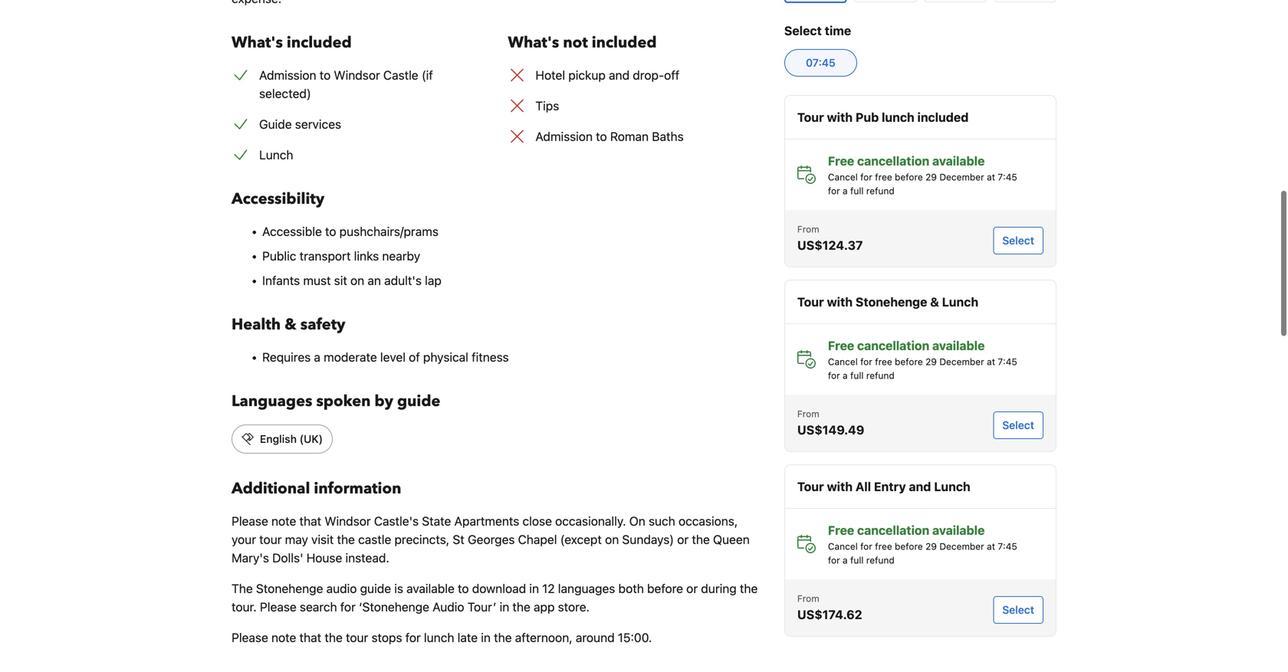 Task type: vqa. For each thing, say whether or not it's contained in the screenshot.
'Stonehenge
yes



Task type: describe. For each thing, give the bounding box(es) containing it.
a for tour with stonehenge & lunch
[[843, 370, 848, 381]]

hotel pickup and drop-off
[[536, 68, 680, 82]]

to for roman
[[596, 129, 607, 144]]

before inside the stonehenge audio guide is available to download in 12 languages both before or during the tour. please search for 'stonehenge audio tour' in the app store.
[[647, 582, 683, 596]]

sit
[[334, 273, 347, 288]]

apartments
[[455, 514, 520, 529]]

0 vertical spatial lunch
[[882, 110, 915, 125]]

languages spoken by guide
[[232, 391, 441, 412]]

us$174.62
[[798, 608, 863, 622]]

us$124.37
[[798, 238, 863, 253]]

moderate
[[324, 350, 377, 365]]

time
[[825, 23, 851, 38]]

both
[[619, 582, 644, 596]]

cancel for pub
[[828, 172, 858, 183]]

select time
[[785, 23, 851, 38]]

audio
[[326, 582, 357, 596]]

select for tour with pub lunch included
[[1003, 234, 1035, 247]]

15:00.
[[618, 631, 652, 645]]

december for tour with pub lunch included
[[940, 172, 985, 183]]

tour'
[[468, 600, 497, 615]]

by
[[375, 391, 393, 412]]

tips
[[536, 99, 559, 113]]

tour for tour with stonehenge & lunch
[[798, 295, 824, 309]]

with for stonehenge
[[827, 295, 853, 309]]

1 horizontal spatial &
[[931, 295, 939, 309]]

to inside the stonehenge audio guide is available to download in 12 languages both before or during the tour. please search for 'stonehenge audio tour' in the app store.
[[458, 582, 469, 596]]

tour.
[[232, 600, 257, 615]]

select button for tour with all entry and lunch
[[993, 597, 1044, 624]]

free for stonehenge
[[828, 339, 855, 353]]

from us$149.49
[[798, 409, 865, 438]]

requires
[[262, 350, 311, 365]]

0 horizontal spatial in
[[481, 631, 491, 645]]

guide services
[[259, 117, 341, 132]]

windsor inside admission to windsor castle (if selected)
[[334, 68, 380, 82]]

cancel for stonehenge
[[828, 357, 858, 367]]

7:45 for tour with pub lunch included
[[998, 172, 1018, 183]]

1 horizontal spatial stonehenge
[[856, 295, 928, 309]]

links
[[354, 249, 379, 263]]

occasionally.
[[555, 514, 626, 529]]

0 horizontal spatial on
[[351, 273, 364, 288]]

hotel
[[536, 68, 565, 82]]

from us$124.37
[[798, 224, 863, 253]]

is
[[394, 582, 403, 596]]

the stonehenge audio guide is available to download in 12 languages both before or during the tour. please search for 'stonehenge audio tour' in the app store.
[[232, 582, 758, 615]]

12
[[542, 582, 555, 596]]

1 horizontal spatial tour
[[346, 631, 368, 645]]

before for &
[[895, 357, 923, 367]]

for down tour with stonehenge & lunch
[[861, 357, 873, 367]]

not
[[563, 32, 588, 53]]

castle
[[383, 68, 419, 82]]

health
[[232, 314, 281, 336]]

what's for what's included
[[232, 32, 283, 53]]

tour for tour with all entry and lunch
[[798, 480, 824, 494]]

the right "visit"
[[337, 533, 355, 547]]

that for the
[[300, 631, 322, 645]]

1 vertical spatial in
[[500, 600, 509, 615]]

queen
[[713, 533, 750, 547]]

app
[[534, 600, 555, 615]]

store.
[[558, 600, 590, 615]]

for up the from us$174.62
[[828, 555, 840, 566]]

infants
[[262, 273, 300, 288]]

the
[[232, 582, 253, 596]]

pub
[[856, 110, 879, 125]]

a right requires
[[314, 350, 321, 365]]

available for tour with stonehenge & lunch
[[933, 339, 985, 353]]

29 for and
[[926, 541, 937, 552]]

stonehenge inside the stonehenge audio guide is available to download in 12 languages both before or during the tour. please search for 'stonehenge audio tour' in the app store.
[[256, 582, 323, 596]]

the down search
[[325, 631, 343, 645]]

english
[[260, 433, 297, 446]]

additional information
[[232, 479, 401, 500]]

a for tour with pub lunch included
[[843, 186, 848, 196]]

29 for lunch
[[926, 357, 937, 367]]

please note that windsor castle's state apartments close occasionally. on such occasions, your tour may visit the castle precincts, st georges chapel (except on sundays) or the queen mary's dolls' house instead.
[[232, 514, 750, 566]]

accessibility
[[232, 189, 325, 210]]

guide
[[259, 117, 292, 132]]

physical
[[423, 350, 469, 365]]

december for tour with all entry and lunch
[[940, 541, 985, 552]]

castle
[[358, 533, 391, 547]]

from for us$124.37
[[798, 224, 820, 235]]

spoken
[[316, 391, 371, 412]]

precincts,
[[395, 533, 450, 547]]

may
[[285, 533, 308, 547]]

a for tour with all entry and lunch
[[843, 555, 848, 566]]

0 vertical spatial in
[[529, 582, 539, 596]]

'stonehenge
[[359, 600, 429, 615]]

note for the
[[272, 631, 296, 645]]

safety
[[300, 314, 346, 336]]

services
[[295, 117, 341, 132]]

admission to roman baths
[[536, 129, 684, 144]]

guide for by
[[397, 391, 441, 412]]

1 vertical spatial lunch
[[424, 631, 454, 645]]

on inside please note that windsor castle's state apartments close occasionally. on such occasions, your tour may visit the castle precincts, st georges chapel (except on sundays) or the queen mary's dolls' house instead.
[[605, 533, 619, 547]]

accessible to pushchairs/prams
[[262, 224, 439, 239]]

afternoon,
[[515, 631, 573, 645]]

or inside the stonehenge audio guide is available to download in 12 languages both before or during the tour. please search for 'stonehenge audio tour' in the app store.
[[687, 582, 698, 596]]

full for us$124.37
[[851, 186, 864, 196]]

public transport links nearby
[[262, 249, 420, 263]]

requires a moderate level of physical fitness
[[262, 350, 509, 365]]

of
[[409, 350, 420, 365]]

sundays)
[[622, 533, 674, 547]]

an
[[368, 273, 381, 288]]

during
[[701, 582, 737, 596]]

pushchairs/prams
[[340, 224, 439, 239]]

select button for tour with pub lunch included
[[993, 227, 1044, 255]]

tour with all entry and lunch
[[798, 480, 971, 494]]

drop-
[[633, 68, 664, 82]]

infants must sit on an adult's lap
[[262, 273, 442, 288]]

available for tour with all entry and lunch
[[933, 523, 985, 538]]

public
[[262, 249, 296, 263]]

off
[[664, 68, 680, 82]]

occasions,
[[679, 514, 738, 529]]

at for tour with stonehenge & lunch
[[987, 357, 996, 367]]

2 vertical spatial lunch
[[934, 480, 971, 494]]

close
[[523, 514, 552, 529]]

note for windsor
[[272, 514, 296, 529]]

the right during
[[740, 582, 758, 596]]



Task type: locate. For each thing, give the bounding box(es) containing it.
0 horizontal spatial guide
[[360, 582, 391, 596]]

free down tour with pub lunch included
[[875, 172, 893, 183]]

1 vertical spatial select button
[[993, 412, 1044, 439]]

0 vertical spatial lunch
[[259, 148, 293, 162]]

2 vertical spatial with
[[827, 480, 853, 494]]

for down pub on the right of page
[[861, 172, 873, 183]]

a
[[843, 186, 848, 196], [314, 350, 321, 365], [843, 370, 848, 381], [843, 555, 848, 566]]

1 note from the top
[[272, 514, 296, 529]]

3 full from the top
[[851, 555, 864, 566]]

what's up selected)
[[232, 32, 283, 53]]

3 with from the top
[[827, 480, 853, 494]]

3 free from the top
[[875, 541, 893, 552]]

and right entry
[[909, 480, 931, 494]]

transport
[[300, 249, 351, 263]]

for down audio
[[340, 600, 356, 615]]

3 free from the top
[[828, 523, 855, 538]]

0 vertical spatial free
[[875, 172, 893, 183]]

1 refund from the top
[[867, 186, 895, 196]]

full up from us$124.37
[[851, 186, 864, 196]]

0 vertical spatial 29
[[926, 172, 937, 183]]

2 cancellation from the top
[[858, 339, 930, 353]]

1 what's from the left
[[232, 32, 283, 53]]

2 tour from the top
[[798, 295, 824, 309]]

for up from us$149.49
[[828, 370, 840, 381]]

to up transport
[[325, 224, 336, 239]]

full for us$149.49
[[851, 370, 864, 381]]

roman
[[610, 129, 649, 144]]

0 vertical spatial at
[[987, 172, 996, 183]]

free
[[875, 172, 893, 183], [875, 357, 893, 367], [875, 541, 893, 552]]

late
[[458, 631, 478, 645]]

audio
[[433, 600, 464, 615]]

or inside please note that windsor castle's state apartments close occasionally. on such occasions, your tour may visit the castle precincts, st georges chapel (except on sundays) or the queen mary's dolls' house instead.
[[677, 533, 689, 547]]

1 select button from the top
[[993, 227, 1044, 255]]

with for all
[[827, 480, 853, 494]]

0 vertical spatial guide
[[397, 391, 441, 412]]

free for all
[[875, 541, 893, 552]]

from inside from us$149.49
[[798, 409, 820, 420]]

in down download
[[500, 600, 509, 615]]

refund for us$124.37
[[867, 186, 895, 196]]

from up 'us$149.49'
[[798, 409, 820, 420]]

for inside the stonehenge audio guide is available to download in 12 languages both before or during the tour. please search for 'stonehenge audio tour' in the app store.
[[340, 600, 356, 615]]

windsor up "visit"
[[325, 514, 371, 529]]

cancel up the from us$174.62
[[828, 541, 858, 552]]

0 horizontal spatial lunch
[[424, 631, 454, 645]]

guide right by
[[397, 391, 441, 412]]

1 vertical spatial windsor
[[325, 514, 371, 529]]

free down tour with all entry and lunch
[[875, 541, 893, 552]]

the down occasions, at the right bottom of page
[[692, 533, 710, 547]]

windsor left castle
[[334, 68, 380, 82]]

for
[[861, 172, 873, 183], [828, 186, 840, 196], [861, 357, 873, 367], [828, 370, 840, 381], [861, 541, 873, 552], [828, 555, 840, 566], [340, 600, 356, 615], [406, 631, 421, 645]]

free for pub
[[828, 154, 855, 168]]

2 that from the top
[[300, 631, 322, 645]]

3 from from the top
[[798, 594, 820, 604]]

3 tour from the top
[[798, 480, 824, 494]]

level
[[380, 350, 406, 365]]

additional
[[232, 479, 310, 500]]

house
[[307, 551, 342, 566]]

from for us$149.49
[[798, 409, 820, 420]]

that inside please note that windsor castle's state apartments close occasionally. on such occasions, your tour may visit the castle precincts, st georges chapel (except on sundays) or the queen mary's dolls' house instead.
[[300, 514, 322, 529]]

on down occasionally.
[[605, 533, 619, 547]]

1 vertical spatial guide
[[360, 582, 391, 596]]

0 horizontal spatial &
[[285, 314, 297, 336]]

free cancellation available cancel for free before 29 december at 7:45 for a full refund down entry
[[828, 523, 1018, 566]]

tour inside please note that windsor castle's state apartments close occasionally. on such occasions, your tour may visit the castle precincts, st georges chapel (except on sundays) or the queen mary's dolls' house instead.
[[259, 533, 282, 547]]

december for tour with stonehenge & lunch
[[940, 357, 985, 367]]

2 vertical spatial in
[[481, 631, 491, 645]]

with for pub
[[827, 110, 853, 125]]

selected)
[[259, 86, 311, 101]]

2 with from the top
[[827, 295, 853, 309]]

1 vertical spatial refund
[[867, 370, 895, 381]]

1 december from the top
[[940, 172, 985, 183]]

what's up hotel
[[508, 32, 559, 53]]

0 horizontal spatial stonehenge
[[256, 582, 323, 596]]

1 7:45 from the top
[[998, 172, 1018, 183]]

2 vertical spatial free cancellation available cancel for free before 29 december at 7:45 for a full refund
[[828, 523, 1018, 566]]

0 vertical spatial 7:45
[[998, 172, 1018, 183]]

download
[[472, 582, 526, 596]]

baths
[[652, 129, 684, 144]]

december
[[940, 172, 985, 183], [940, 357, 985, 367], [940, 541, 985, 552]]

1 free cancellation available cancel for free before 29 december at 7:45 for a full refund from the top
[[828, 154, 1018, 196]]

1 vertical spatial or
[[687, 582, 698, 596]]

free cancellation available cancel for free before 29 december at 7:45 for a full refund down tour with stonehenge & lunch
[[828, 339, 1018, 381]]

tour up dolls'
[[259, 533, 282, 547]]

refund for us$174.62
[[867, 555, 895, 566]]

0 horizontal spatial and
[[609, 68, 630, 82]]

tour down us$124.37
[[798, 295, 824, 309]]

that
[[300, 514, 322, 529], [300, 631, 322, 645]]

1 horizontal spatial guide
[[397, 391, 441, 412]]

1 vertical spatial tour
[[798, 295, 824, 309]]

all
[[856, 480, 871, 494]]

1 horizontal spatial admission
[[536, 129, 593, 144]]

select for tour with stonehenge & lunch
[[1003, 419, 1035, 432]]

1 that from the top
[[300, 514, 322, 529]]

cancel up from us$149.49
[[828, 357, 858, 367]]

&
[[931, 295, 939, 309], [285, 314, 297, 336]]

what's included
[[232, 32, 352, 53]]

from inside the from us$174.62
[[798, 594, 820, 604]]

0 vertical spatial select button
[[993, 227, 1044, 255]]

for down all
[[861, 541, 873, 552]]

0 vertical spatial please
[[232, 514, 268, 529]]

please inside the stonehenge audio guide is available to download in 12 languages both before or during the tour. please search for 'stonehenge audio tour' in the app store.
[[260, 600, 297, 615]]

note inside please note that windsor castle's state apartments close occasionally. on such occasions, your tour may visit the castle precincts, st georges chapel (except on sundays) or the queen mary's dolls' house instead.
[[272, 514, 296, 529]]

(uk)
[[300, 433, 323, 446]]

what's not included
[[508, 32, 657, 53]]

29 for included
[[926, 172, 937, 183]]

3 free cancellation available cancel for free before 29 december at 7:45 for a full refund from the top
[[828, 523, 1018, 566]]

3 29 from the top
[[926, 541, 937, 552]]

available inside the stonehenge audio guide is available to download in 12 languages both before or during the tour. please search for 'stonehenge audio tour' in the app store.
[[407, 582, 455, 596]]

cancel for all
[[828, 541, 858, 552]]

2 at from the top
[[987, 357, 996, 367]]

lunch left late
[[424, 631, 454, 645]]

select button for tour with stonehenge & lunch
[[993, 412, 1044, 439]]

(if
[[422, 68, 433, 82]]

with
[[827, 110, 853, 125], [827, 295, 853, 309], [827, 480, 853, 494]]

0 vertical spatial note
[[272, 514, 296, 529]]

please right tour.
[[260, 600, 297, 615]]

before right both
[[647, 582, 683, 596]]

0 vertical spatial tour
[[798, 110, 824, 125]]

on right sit
[[351, 273, 364, 288]]

refund down tour with all entry and lunch
[[867, 555, 895, 566]]

2 what's from the left
[[508, 32, 559, 53]]

for right the stops
[[406, 631, 421, 645]]

2 horizontal spatial included
[[918, 110, 969, 125]]

free cancellation available cancel for free before 29 december at 7:45 for a full refund down tour with pub lunch included
[[828, 154, 1018, 196]]

2 select button from the top
[[993, 412, 1044, 439]]

admission for admission to windsor castle (if selected)
[[259, 68, 316, 82]]

guide left is at the left bottom of the page
[[360, 582, 391, 596]]

cancel
[[828, 172, 858, 183], [828, 357, 858, 367], [828, 541, 858, 552]]

1 vertical spatial cancellation
[[858, 339, 930, 353]]

from for us$174.62
[[798, 594, 820, 604]]

2 free from the top
[[828, 339, 855, 353]]

0 vertical spatial december
[[940, 172, 985, 183]]

1 vertical spatial 7:45
[[998, 357, 1018, 367]]

before for lunch
[[895, 172, 923, 183]]

full for us$174.62
[[851, 555, 864, 566]]

0 horizontal spatial tour
[[259, 533, 282, 547]]

1 free from the top
[[828, 154, 855, 168]]

1 tour from the top
[[798, 110, 824, 125]]

admission
[[259, 68, 316, 82], [536, 129, 593, 144]]

before down entry
[[895, 541, 923, 552]]

free
[[828, 154, 855, 168], [828, 339, 855, 353], [828, 523, 855, 538]]

tour with pub lunch included
[[798, 110, 969, 125]]

0 vertical spatial refund
[[867, 186, 895, 196]]

please note that the tour stops for lunch late in the afternoon, around 15:00.
[[232, 631, 652, 645]]

pickup
[[569, 68, 606, 82]]

1 vertical spatial on
[[605, 533, 619, 547]]

1 vertical spatial with
[[827, 295, 853, 309]]

tour down 07:45
[[798, 110, 824, 125]]

from us$174.62
[[798, 594, 863, 622]]

0 horizontal spatial included
[[287, 32, 352, 53]]

around
[[576, 631, 615, 645]]

2 vertical spatial full
[[851, 555, 864, 566]]

1 vertical spatial at
[[987, 357, 996, 367]]

tour with stonehenge & lunch
[[798, 295, 979, 309]]

2 december from the top
[[940, 357, 985, 367]]

that for windsor
[[300, 514, 322, 529]]

tour left the stops
[[346, 631, 368, 645]]

2 refund from the top
[[867, 370, 895, 381]]

free cancellation available cancel for free before 29 december at 7:45 for a full refund for entry
[[828, 523, 1018, 566]]

0 vertical spatial from
[[798, 224, 820, 235]]

refund down tour with stonehenge & lunch
[[867, 370, 895, 381]]

in left 12
[[529, 582, 539, 596]]

2 free cancellation available cancel for free before 29 december at 7:45 for a full refund from the top
[[828, 339, 1018, 381]]

2 7:45 from the top
[[998, 357, 1018, 367]]

1 vertical spatial december
[[940, 357, 985, 367]]

0 horizontal spatial what's
[[232, 32, 283, 53]]

free for all
[[828, 523, 855, 538]]

english (uk)
[[260, 433, 323, 446]]

what's for what's not included
[[508, 32, 559, 53]]

2 vertical spatial free
[[828, 523, 855, 538]]

lap
[[425, 273, 442, 288]]

2 from from the top
[[798, 409, 820, 420]]

7:45 for tour with stonehenge & lunch
[[998, 357, 1018, 367]]

1 at from the top
[[987, 172, 996, 183]]

in
[[529, 582, 539, 596], [500, 600, 509, 615], [481, 631, 491, 645]]

1 vertical spatial free
[[875, 357, 893, 367]]

1 vertical spatial please
[[260, 600, 297, 615]]

select button
[[993, 227, 1044, 255], [993, 412, 1044, 439], [993, 597, 1044, 624]]

0 vertical spatial and
[[609, 68, 630, 82]]

cancellation down tour with stonehenge & lunch
[[858, 339, 930, 353]]

in right late
[[481, 631, 491, 645]]

0 vertical spatial stonehenge
[[856, 295, 928, 309]]

1 full from the top
[[851, 186, 864, 196]]

st
[[453, 533, 465, 547]]

tour for tour with pub lunch included
[[798, 110, 824, 125]]

select
[[785, 23, 822, 38], [1003, 234, 1035, 247], [1003, 419, 1035, 432], [1003, 604, 1035, 617]]

1 vertical spatial full
[[851, 370, 864, 381]]

free down tour with pub lunch included
[[828, 154, 855, 168]]

1 horizontal spatial lunch
[[882, 110, 915, 125]]

0 vertical spatial cancellation
[[858, 154, 930, 168]]

to down what's included
[[320, 68, 331, 82]]

select for tour with all entry and lunch
[[1003, 604, 1035, 617]]

a up from us$149.49
[[843, 370, 848, 381]]

admission for admission to roman baths
[[536, 129, 593, 144]]

cancellation for lunch
[[858, 154, 930, 168]]

1 free from the top
[[875, 172, 893, 183]]

tour
[[798, 110, 824, 125], [798, 295, 824, 309], [798, 480, 824, 494]]

1 vertical spatial &
[[285, 314, 297, 336]]

0 vertical spatial free
[[828, 154, 855, 168]]

the right late
[[494, 631, 512, 645]]

free for pub
[[875, 172, 893, 183]]

georges
[[468, 533, 515, 547]]

cancellation for &
[[858, 339, 930, 353]]

please up your
[[232, 514, 268, 529]]

1 cancellation from the top
[[858, 154, 930, 168]]

dolls'
[[272, 551, 303, 566]]

a up the from us$174.62
[[843, 555, 848, 566]]

3 cancellation from the top
[[858, 523, 930, 538]]

or
[[677, 533, 689, 547], [687, 582, 698, 596]]

1 vertical spatial from
[[798, 409, 820, 420]]

at for tour with pub lunch included
[[987, 172, 996, 183]]

at
[[987, 172, 996, 183], [987, 357, 996, 367], [987, 541, 996, 552]]

castle's
[[374, 514, 419, 529]]

0 vertical spatial or
[[677, 533, 689, 547]]

1 cancel from the top
[[828, 172, 858, 183]]

2 vertical spatial free
[[875, 541, 893, 552]]

cancellation down entry
[[858, 523, 930, 538]]

2 vertical spatial tour
[[798, 480, 824, 494]]

2 vertical spatial select button
[[993, 597, 1044, 624]]

0 vertical spatial on
[[351, 273, 364, 288]]

3 refund from the top
[[867, 555, 895, 566]]

3 cancel from the top
[[828, 541, 858, 552]]

2 horizontal spatial in
[[529, 582, 539, 596]]

1 horizontal spatial and
[[909, 480, 931, 494]]

that up "visit"
[[300, 514, 322, 529]]

1 vertical spatial free
[[828, 339, 855, 353]]

0 vertical spatial full
[[851, 186, 864, 196]]

from inside from us$124.37
[[798, 224, 820, 235]]

2 free from the top
[[875, 357, 893, 367]]

guide inside the stonehenge audio guide is available to download in 12 languages both before or during the tour. please search for 'stonehenge audio tour' in the app store.
[[360, 582, 391, 596]]

2 note from the top
[[272, 631, 296, 645]]

must
[[303, 273, 331, 288]]

before for entry
[[895, 541, 923, 552]]

1 vertical spatial lunch
[[942, 295, 979, 309]]

nearby
[[382, 249, 420, 263]]

1 vertical spatial and
[[909, 480, 931, 494]]

1 with from the top
[[827, 110, 853, 125]]

such
[[649, 514, 676, 529]]

1 horizontal spatial included
[[592, 32, 657, 53]]

your
[[232, 533, 256, 547]]

1 vertical spatial cancel
[[828, 357, 858, 367]]

cancel up from us$124.37
[[828, 172, 858, 183]]

cancellation for entry
[[858, 523, 930, 538]]

7:45 for tour with all entry and lunch
[[998, 541, 1018, 552]]

(except
[[560, 533, 602, 547]]

or left during
[[687, 582, 698, 596]]

3 december from the top
[[940, 541, 985, 552]]

the
[[337, 533, 355, 547], [692, 533, 710, 547], [740, 582, 758, 596], [513, 600, 531, 615], [325, 631, 343, 645], [494, 631, 512, 645]]

lunch right pub on the right of page
[[882, 110, 915, 125]]

note
[[272, 514, 296, 529], [272, 631, 296, 645]]

before down tour with stonehenge & lunch
[[895, 357, 923, 367]]

1 vertical spatial admission
[[536, 129, 593, 144]]

free cancellation available cancel for free before 29 december at 7:45 for a full refund for &
[[828, 339, 1018, 381]]

0 vertical spatial cancel
[[828, 172, 858, 183]]

please for please note that windsor castle's state apartments close occasionally. on such occasions, your tour may visit the castle precincts, st georges chapel (except on sundays) or the queen mary's dolls' house instead.
[[232, 514, 268, 529]]

1 vertical spatial that
[[300, 631, 322, 645]]

cancellation down tour with pub lunch included
[[858, 154, 930, 168]]

included right pub on the right of page
[[918, 110, 969, 125]]

2 29 from the top
[[926, 357, 937, 367]]

entry
[[874, 480, 906, 494]]

admission down tips
[[536, 129, 593, 144]]

adult's
[[384, 273, 422, 288]]

the left app
[[513, 600, 531, 615]]

with left all
[[827, 480, 853, 494]]

1 29 from the top
[[926, 172, 937, 183]]

2 cancel from the top
[[828, 357, 858, 367]]

what's
[[232, 32, 283, 53], [508, 32, 559, 53]]

admission up selected)
[[259, 68, 316, 82]]

admission inside admission to windsor castle (if selected)
[[259, 68, 316, 82]]

to inside admission to windsor castle (if selected)
[[320, 68, 331, 82]]

to for windsor
[[320, 68, 331, 82]]

free down tour with all entry and lunch
[[828, 523, 855, 538]]

2 vertical spatial december
[[940, 541, 985, 552]]

chapel
[[518, 533, 557, 547]]

to for pushchairs/prams
[[325, 224, 336, 239]]

guide
[[397, 391, 441, 412], [360, 582, 391, 596]]

please down tour.
[[232, 631, 268, 645]]

1 horizontal spatial what's
[[508, 32, 559, 53]]

included
[[287, 32, 352, 53], [592, 32, 657, 53], [918, 110, 969, 125]]

with down us$124.37
[[827, 295, 853, 309]]

please
[[232, 514, 268, 529], [260, 600, 297, 615], [232, 631, 268, 645]]

2 vertical spatial 29
[[926, 541, 937, 552]]

before down tour with pub lunch included
[[895, 172, 923, 183]]

0 vertical spatial tour
[[259, 533, 282, 547]]

0 vertical spatial that
[[300, 514, 322, 529]]

to left roman
[[596, 129, 607, 144]]

3 7:45 from the top
[[998, 541, 1018, 552]]

free for stonehenge
[[875, 357, 893, 367]]

to up audio
[[458, 582, 469, 596]]

3 at from the top
[[987, 541, 996, 552]]

1 vertical spatial tour
[[346, 631, 368, 645]]

2 vertical spatial cancellation
[[858, 523, 930, 538]]

1 vertical spatial stonehenge
[[256, 582, 323, 596]]

that down search
[[300, 631, 322, 645]]

refund for us$149.49
[[867, 370, 895, 381]]

2 vertical spatial from
[[798, 594, 820, 604]]

0 vertical spatial windsor
[[334, 68, 380, 82]]

for up from us$124.37
[[828, 186, 840, 196]]

0 vertical spatial with
[[827, 110, 853, 125]]

1 vertical spatial 29
[[926, 357, 937, 367]]

guide for audio
[[360, 582, 391, 596]]

full up the from us$174.62
[[851, 555, 864, 566]]

2 vertical spatial 7:45
[[998, 541, 1018, 552]]

available for tour with pub lunch included
[[933, 154, 985, 168]]

1 from from the top
[[798, 224, 820, 235]]

1 horizontal spatial in
[[500, 600, 509, 615]]

and left drop-
[[609, 68, 630, 82]]

29
[[926, 172, 937, 183], [926, 357, 937, 367], [926, 541, 937, 552]]

state
[[422, 514, 451, 529]]

windsor
[[334, 68, 380, 82], [325, 514, 371, 529]]

2 vertical spatial refund
[[867, 555, 895, 566]]

0 vertical spatial &
[[931, 295, 939, 309]]

2 full from the top
[[851, 370, 864, 381]]

please for please note that the tour stops for lunch late in the afternoon, around 15:00.
[[232, 631, 268, 645]]

2 vertical spatial cancel
[[828, 541, 858, 552]]

admission to windsor castle (if selected)
[[259, 68, 433, 101]]

free cancellation available cancel for free before 29 december at 7:45 for a full refund for lunch
[[828, 154, 1018, 196]]

from up us$124.37
[[798, 224, 820, 235]]

on
[[629, 514, 646, 529]]

refund down tour with pub lunch included
[[867, 186, 895, 196]]

a up from us$124.37
[[843, 186, 848, 196]]

0 horizontal spatial admission
[[259, 68, 316, 82]]

0 vertical spatial free cancellation available cancel for free before 29 december at 7:45 for a full refund
[[828, 154, 1018, 196]]

with left pub on the right of page
[[827, 110, 853, 125]]

instead.
[[346, 551, 390, 566]]

at for tour with all entry and lunch
[[987, 541, 996, 552]]

1 vertical spatial note
[[272, 631, 296, 645]]

and
[[609, 68, 630, 82], [909, 480, 931, 494]]

full up from us$149.49
[[851, 370, 864, 381]]

or down occasions, at the right bottom of page
[[677, 533, 689, 547]]

2 vertical spatial please
[[232, 631, 268, 645]]

tour left all
[[798, 480, 824, 494]]

7:45
[[998, 172, 1018, 183], [998, 357, 1018, 367], [998, 541, 1018, 552]]

07:45
[[806, 56, 836, 69]]

1 vertical spatial free cancellation available cancel for free before 29 december at 7:45 for a full refund
[[828, 339, 1018, 381]]

free down tour with stonehenge & lunch
[[875, 357, 893, 367]]

from up us$174.62
[[798, 594, 820, 604]]

included up admission to windsor castle (if selected)
[[287, 32, 352, 53]]

please inside please note that windsor castle's state apartments close occasionally. on such occasions, your tour may visit the castle precincts, st georges chapel (except on sundays) or the queen mary's dolls' house instead.
[[232, 514, 268, 529]]

included up hotel pickup and drop-off
[[592, 32, 657, 53]]

3 select button from the top
[[993, 597, 1044, 624]]

windsor inside please note that windsor castle's state apartments close occasionally. on such occasions, your tour may visit the castle precincts, st georges chapel (except on sundays) or the queen mary's dolls' house instead.
[[325, 514, 371, 529]]

languages
[[558, 582, 615, 596]]

1 horizontal spatial on
[[605, 533, 619, 547]]

free down tour with stonehenge & lunch
[[828, 339, 855, 353]]

mary's
[[232, 551, 269, 566]]

us$149.49
[[798, 423, 865, 438]]



